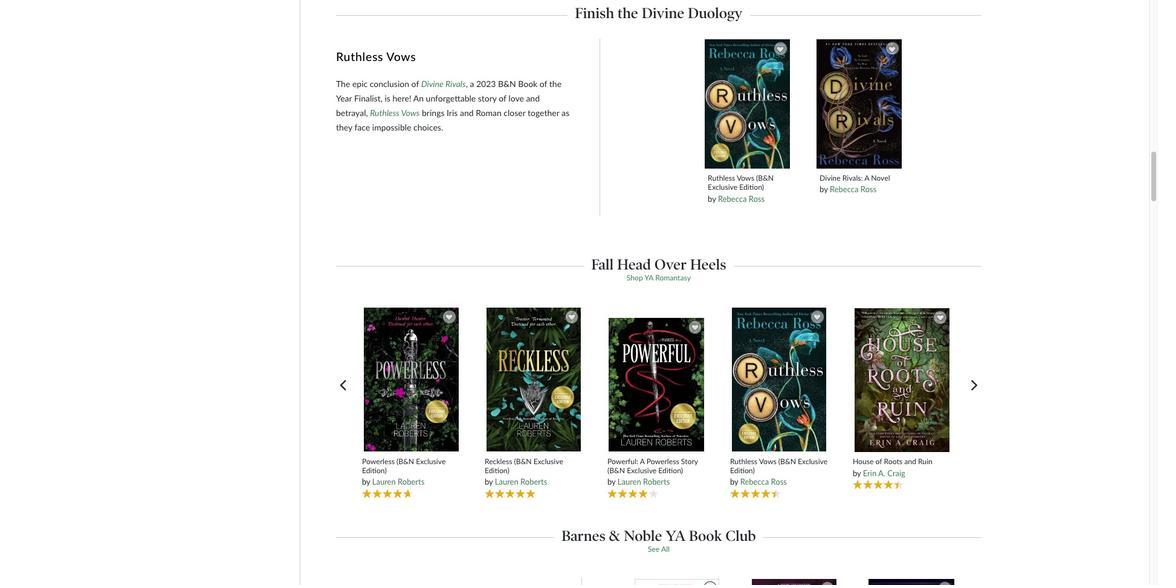 Task type: locate. For each thing, give the bounding box(es) containing it.
ya right shop
[[645, 273, 654, 282]]

lauren roberts link down reckless (b&n exclusive edition) link
[[495, 477, 547, 487]]

1 vertical spatial and
[[460, 108, 474, 118]]

2 vertical spatial and
[[905, 457, 917, 466]]

and right the iris
[[460, 108, 474, 118]]

powerless
[[362, 457, 395, 466], [647, 457, 680, 466]]

and right love
[[526, 93, 540, 104]]

lauren down reckless at the bottom left
[[495, 477, 519, 487]]

ruthless vows (b&n exclusive edition) link for topmost ruthless vows (b&n exclusive edition) image
[[708, 174, 787, 192]]

2 horizontal spatial roberts
[[643, 477, 670, 487]]

lauren roberts link down powerful: a powerless story (b&n exclusive edition) link
[[618, 477, 670, 487]]

book for club
[[689, 527, 722, 545]]

roberts
[[398, 477, 425, 487], [521, 477, 547, 487], [643, 477, 670, 487]]

0 horizontal spatial ross
[[749, 194, 765, 204]]

divine rivals: a novel by rebecca ross
[[820, 174, 890, 195]]

roberts inside reckless (b&n exclusive edition) by lauren roberts
[[521, 477, 547, 487]]

rebecca inside divine rivals: a novel by rebecca ross
[[830, 185, 859, 195]]

0 horizontal spatial the
[[550, 79, 562, 89]]

epic
[[352, 79, 368, 89]]

1 horizontal spatial lauren
[[495, 477, 519, 487]]

roberts inside the powerless (b&n exclusive edition) by lauren roberts
[[398, 477, 425, 487]]

roberts for reckless (b&n exclusive edition) by lauren roberts
[[521, 477, 547, 487]]

rebecca ross link for ross
[[830, 185, 877, 195]]

1 horizontal spatial lauren roberts link
[[495, 477, 547, 487]]

and inside house of roots and ruin by erin a. craig
[[905, 457, 917, 466]]

craig
[[888, 468, 906, 478]]

0 vertical spatial and
[[526, 93, 540, 104]]

finish
[[575, 4, 614, 22]]

ya
[[645, 273, 654, 282], [666, 527, 686, 545]]

2 roberts from the left
[[521, 477, 547, 487]]

by
[[820, 185, 828, 195], [708, 194, 716, 204], [853, 468, 861, 478], [362, 477, 370, 487], [485, 477, 493, 487], [608, 477, 616, 487], [730, 477, 739, 487]]

duology
[[688, 4, 743, 22]]

lauren roberts link for powerful: a powerless story (b&n exclusive edition) by lauren roberts
[[618, 477, 670, 487]]

vows
[[387, 50, 416, 64], [401, 108, 420, 118], [737, 174, 755, 183], [759, 457, 777, 466]]

of
[[412, 79, 419, 89], [540, 79, 547, 89], [499, 93, 507, 104], [876, 457, 882, 466]]

1 roberts from the left
[[398, 477, 425, 487]]

0 vertical spatial ya
[[645, 273, 654, 282]]

club
[[726, 527, 756, 545]]

romantasy
[[656, 273, 691, 282]]

2 horizontal spatial lauren roberts link
[[618, 477, 670, 487]]

is
[[385, 93, 391, 104]]

novel
[[872, 174, 890, 183]]

book inside barnes & noble ya book club see all
[[689, 527, 722, 545]]

lauren inside reckless (b&n exclusive edition) by lauren roberts
[[495, 477, 519, 487]]

powerless (b&n exclusive edition) by lauren roberts
[[362, 457, 446, 487]]

the right the finish
[[618, 4, 639, 22]]

2 vertical spatial divine
[[820, 174, 841, 183]]

divine up 'an'
[[421, 79, 444, 89]]

roberts down powerful: a powerless story (b&n exclusive edition) link
[[643, 477, 670, 487]]

divine
[[642, 4, 685, 22], [421, 79, 444, 89], [820, 174, 841, 183]]

conclusion
[[370, 79, 409, 89]]

0 horizontal spatial powerless
[[362, 457, 395, 466]]

face
[[355, 122, 370, 133]]

divine left duology
[[642, 4, 685, 22]]

0 horizontal spatial lauren roberts link
[[372, 477, 425, 487]]

0 horizontal spatial lauren
[[372, 477, 396, 487]]

2 horizontal spatial lauren
[[618, 477, 641, 487]]

year
[[336, 93, 352, 104]]

0 vertical spatial book
[[518, 79, 538, 89]]

the up the together
[[550, 79, 562, 89]]

heels
[[690, 256, 727, 273]]

1 horizontal spatial book
[[689, 527, 722, 545]]

ruthless vows (b&n exclusive edition) by rebecca ross
[[708, 174, 774, 204], [730, 457, 828, 487]]

divine rivals: a novel link
[[820, 174, 899, 183]]

rivals
[[446, 79, 466, 89]]

3 lauren roberts link from the left
[[618, 477, 670, 487]]

powerless (b&n exclusive edition) link
[[362, 457, 461, 475]]

ross
[[861, 185, 877, 195], [749, 194, 765, 204], [771, 477, 787, 487]]

divine rivals: a novel image
[[816, 39, 903, 170]]

1 lauren from the left
[[372, 477, 396, 487]]

book left club
[[689, 527, 722, 545]]

head
[[617, 256, 651, 273]]

a inside divine rivals: a novel by rebecca ross
[[865, 174, 870, 183]]

ruthless vows
[[336, 50, 416, 64], [370, 108, 420, 118]]

ya up all
[[666, 527, 686, 545]]

2 horizontal spatial and
[[905, 457, 917, 466]]

2 horizontal spatial divine
[[820, 174, 841, 183]]

house of roots and ruin by erin a. craig
[[853, 457, 933, 478]]

of up a.
[[876, 457, 882, 466]]

1 lauren roberts link from the left
[[372, 477, 425, 487]]

of up 'an'
[[412, 79, 419, 89]]

3 roberts from the left
[[643, 477, 670, 487]]

here!
[[393, 93, 412, 104]]

brings iris and roman closer together as they face impossible choices.
[[336, 108, 570, 133]]

book
[[518, 79, 538, 89], [689, 527, 722, 545]]

0 vertical spatial a
[[865, 174, 870, 183]]

1 horizontal spatial ya
[[666, 527, 686, 545]]

ruthless vows (b&n exclusive edition) image
[[705, 39, 791, 170], [732, 307, 827, 452]]

0 vertical spatial ruthless vows (b&n exclusive edition) link
[[708, 174, 787, 192]]

by inside house of roots and ruin by erin a. craig
[[853, 468, 861, 478]]

1 horizontal spatial a
[[865, 174, 870, 183]]

lauren inside the powerless (b&n exclusive edition) by lauren roberts
[[372, 477, 396, 487]]

lauren
[[372, 477, 396, 487], [495, 477, 519, 487], [618, 477, 641, 487]]

lauren roberts link
[[372, 477, 425, 487], [495, 477, 547, 487], [618, 477, 670, 487]]

unforgettable
[[426, 93, 476, 104]]

story
[[478, 93, 497, 104]]

1 vertical spatial book
[[689, 527, 722, 545]]

0 vertical spatial the
[[618, 4, 639, 22]]

a
[[470, 79, 474, 89]]

of up the together
[[540, 79, 547, 89]]

a right powerful:
[[640, 457, 645, 466]]

the
[[618, 4, 639, 22], [550, 79, 562, 89]]

iris
[[447, 108, 458, 118]]

0 vertical spatial divine
[[642, 4, 685, 22]]

1 vertical spatial ruthless vows (b&n exclusive edition) link
[[730, 457, 829, 475]]

(b&n
[[756, 174, 774, 183], [397, 457, 414, 466], [514, 457, 532, 466], [779, 457, 796, 466], [608, 466, 625, 475]]

roberts for powerless (b&n exclusive edition) by lauren roberts
[[398, 477, 425, 487]]

finalist,
[[354, 93, 383, 104]]

ross inside divine rivals: a novel by rebecca ross
[[861, 185, 877, 195]]

book up love
[[518, 79, 538, 89]]

lauren roberts link down powerless (b&n exclusive edition) link
[[372, 477, 425, 487]]

0 vertical spatial ruthless vows
[[336, 50, 416, 64]]

roman
[[476, 108, 502, 118]]

reckless (b&n exclusive edition) by lauren roberts
[[485, 457, 563, 487]]

by inside the powerful: a powerless story (b&n exclusive edition) by lauren roberts
[[608, 477, 616, 487]]

0 horizontal spatial ya
[[645, 273, 654, 282]]

0 horizontal spatial book
[[518, 79, 538, 89]]

0 horizontal spatial and
[[460, 108, 474, 118]]

and left ruin
[[905, 457, 917, 466]]

0 horizontal spatial roberts
[[398, 477, 425, 487]]

1 powerless from the left
[[362, 457, 395, 466]]

ruthless vows up conclusion
[[336, 50, 416, 64]]

curious tides (barnes & noble ya book club edition) image
[[868, 579, 955, 585]]

ruthless
[[336, 50, 384, 64], [370, 108, 400, 118], [708, 174, 735, 183], [730, 457, 758, 466]]

2 horizontal spatial ross
[[861, 185, 877, 195]]

2 lauren roberts link from the left
[[495, 477, 547, 487]]

rebecca
[[830, 185, 859, 195], [718, 194, 747, 204], [741, 477, 769, 487]]

a
[[865, 174, 870, 183], [640, 457, 645, 466]]

lauren down powerful:
[[618, 477, 641, 487]]

book for of
[[518, 79, 538, 89]]

divine left rivals:
[[820, 174, 841, 183]]

1 vertical spatial the
[[550, 79, 562, 89]]

1 horizontal spatial the
[[618, 4, 639, 22]]

lauren for reckless (b&n exclusive edition) by lauren roberts
[[495, 477, 519, 487]]

all
[[661, 545, 670, 554]]

ruthless vows up impossible
[[370, 108, 420, 118]]

roberts down powerless (b&n exclusive edition) link
[[398, 477, 425, 487]]

0 horizontal spatial divine
[[421, 79, 444, 89]]

and inside brings iris and roman closer together as they face impossible choices.
[[460, 108, 474, 118]]

3 lauren from the left
[[618, 477, 641, 487]]

2 lauren from the left
[[495, 477, 519, 487]]

2023
[[476, 79, 496, 89]]

1 vertical spatial ruthless vows
[[370, 108, 420, 118]]

a left novel
[[865, 174, 870, 183]]

noble
[[624, 527, 663, 545]]

1 vertical spatial ya
[[666, 527, 686, 545]]

edition)
[[740, 183, 764, 192], [362, 466, 387, 475], [485, 466, 510, 475], [659, 466, 683, 475], [730, 466, 755, 475]]

lauren down powerless (b&n exclusive edition) link
[[372, 477, 396, 487]]

and
[[526, 93, 540, 104], [460, 108, 474, 118], [905, 457, 917, 466]]

(b&n inside the powerless (b&n exclusive edition) by lauren roberts
[[397, 457, 414, 466]]

roots
[[884, 457, 903, 466]]

betrayal,
[[336, 108, 368, 118]]

edition) inside the powerful: a powerless story (b&n exclusive edition) by lauren roberts
[[659, 466, 683, 475]]

1 horizontal spatial roberts
[[521, 477, 547, 487]]

finish the divine duology
[[575, 4, 743, 22]]

1 horizontal spatial and
[[526, 93, 540, 104]]

house of roots and ruin link
[[853, 457, 952, 467]]

2 powerless from the left
[[647, 457, 680, 466]]

the inside , a 2023 b&n book of the year finalist, is here! an unforgettable story of love and betrayal,
[[550, 79, 562, 89]]

book inside , a 2023 b&n book of the year finalist, is here! an unforgettable story of love and betrayal,
[[518, 79, 538, 89]]

story
[[681, 457, 698, 466]]

rebecca ross link
[[830, 185, 877, 195], [718, 194, 765, 204], [741, 477, 787, 487]]

lauren roberts link for reckless (b&n exclusive edition) by lauren roberts
[[495, 477, 547, 487]]

ruthless vows (b&n exclusive edition) link
[[708, 174, 787, 192], [730, 457, 829, 475]]

they
[[336, 122, 352, 133]]

roberts down reckless (b&n exclusive edition) link
[[521, 477, 547, 487]]

1 vertical spatial a
[[640, 457, 645, 466]]

0 horizontal spatial a
[[640, 457, 645, 466]]

1 horizontal spatial powerless
[[647, 457, 680, 466]]

exclusive
[[708, 183, 738, 192], [416, 457, 446, 466], [534, 457, 563, 466], [798, 457, 828, 466], [627, 466, 657, 475]]

the
[[336, 79, 350, 89]]



Task type: describe. For each thing, give the bounding box(es) containing it.
barnes
[[562, 527, 606, 545]]

powerful: a powerless story (b&n exclusive edition) link
[[608, 457, 706, 475]]

over
[[655, 256, 687, 273]]

edition) inside reckless (b&n exclusive edition) by lauren roberts
[[485, 466, 510, 475]]

a fragile enchantment (barnes & noble ya book club edition) image
[[634, 579, 720, 585]]

1 horizontal spatial ross
[[771, 477, 787, 487]]

b&n
[[498, 79, 516, 89]]

lauren inside the powerful: a powerless story (b&n exclusive edition) by lauren roberts
[[618, 477, 641, 487]]

rebecca ross link for rebecca
[[718, 194, 765, 204]]

, a 2023 b&n book of the year finalist, is here! an unforgettable story of love and betrayal,
[[336, 79, 562, 118]]

lauren roberts link for powerless (b&n exclusive edition) by lauren roberts
[[372, 477, 425, 487]]

house of roots and ruin image
[[854, 308, 951, 453]]

love
[[509, 93, 524, 104]]

by inside divine rivals: a novel by rebecca ross
[[820, 185, 828, 195]]

divine rivals link
[[421, 79, 466, 89]]

house
[[853, 457, 874, 466]]

fall head over heels shop ya romantasy
[[591, 256, 727, 282]]

and inside , a 2023 b&n book of the year finalist, is here! an unforgettable story of love and betrayal,
[[526, 93, 540, 104]]

1 vertical spatial divine
[[421, 79, 444, 89]]

erin a. craig link
[[863, 468, 906, 478]]

ruthless vows (b&n exclusive edition) link for ruthless vows (b&n exclusive edition) image to the bottom
[[730, 457, 829, 475]]

fall
[[591, 256, 614, 273]]

brings
[[422, 108, 445, 118]]

what the river knows (barnes & noble ya book club edition) image
[[751, 579, 838, 585]]

of left love
[[499, 93, 507, 104]]

lauren for powerless (b&n exclusive edition) by lauren roberts
[[372, 477, 396, 487]]

shop
[[627, 273, 643, 282]]

erin
[[863, 468, 877, 478]]

reckless
[[485, 457, 512, 466]]

reckless (b&n exclusive edition) image
[[486, 307, 582, 452]]

a inside the powerful: a powerless story (b&n exclusive edition) by lauren roberts
[[640, 457, 645, 466]]

the epic conclusion of divine rivals
[[336, 79, 466, 89]]

powerless inside the powerful: a powerless story (b&n exclusive edition) by lauren roberts
[[647, 457, 680, 466]]

as
[[562, 108, 570, 118]]

ya inside barnes & noble ya book club see all
[[666, 527, 686, 545]]

rivals:
[[843, 174, 863, 183]]

(b&n inside reckless (b&n exclusive edition) by lauren roberts
[[514, 457, 532, 466]]

ruin
[[919, 457, 933, 466]]

ya inside fall head over heels shop ya romantasy
[[645, 273, 654, 282]]

powerful: a powerless story (b&n exclusive edition) by lauren roberts
[[608, 457, 698, 487]]

edition) inside the powerless (b&n exclusive edition) by lauren roberts
[[362, 466, 387, 475]]

powerful: a powerless story (b&n exclusive edition) image
[[608, 318, 705, 452]]

(b&n inside the powerful: a powerless story (b&n exclusive edition) by lauren roberts
[[608, 466, 625, 475]]

by inside reckless (b&n exclusive edition) by lauren roberts
[[485, 477, 493, 487]]

reckless (b&n exclusive edition) link
[[485, 457, 583, 475]]

exclusive inside the powerful: a powerless story (b&n exclusive edition) by lauren roberts
[[627, 466, 657, 475]]

by inside the powerless (b&n exclusive edition) by lauren roberts
[[362, 477, 370, 487]]

1 horizontal spatial divine
[[642, 4, 685, 22]]

see
[[648, 545, 660, 554]]

closer
[[504, 108, 526, 118]]

see all link
[[648, 545, 670, 554]]

ruthless vows link
[[370, 108, 420, 118]]

exclusive inside reckless (b&n exclusive edition) by lauren roberts
[[534, 457, 563, 466]]

together
[[528, 108, 560, 118]]

powerless inside the powerless (b&n exclusive edition) by lauren roberts
[[362, 457, 395, 466]]

divine inside divine rivals: a novel by rebecca ross
[[820, 174, 841, 183]]

impossible
[[372, 122, 412, 133]]

an
[[413, 93, 424, 104]]

barnes & noble ya book club see all
[[562, 527, 756, 554]]

shop ya romantasy link
[[627, 273, 691, 282]]

0 vertical spatial ruthless vows (b&n exclusive edition) image
[[705, 39, 791, 170]]

of inside house of roots and ruin by erin a. craig
[[876, 457, 882, 466]]

powerful:
[[608, 457, 639, 466]]

1 vertical spatial ruthless vows (b&n exclusive edition) by rebecca ross
[[730, 457, 828, 487]]

a.
[[879, 468, 886, 478]]

0 vertical spatial ruthless vows (b&n exclusive edition) by rebecca ross
[[708, 174, 774, 204]]

,
[[466, 79, 468, 89]]

exclusive inside the powerless (b&n exclusive edition) by lauren roberts
[[416, 457, 446, 466]]

choices.
[[414, 122, 443, 133]]

1 vertical spatial ruthless vows (b&n exclusive edition) image
[[732, 307, 827, 452]]

&
[[609, 527, 621, 545]]

powerless (b&n exclusive edition) image
[[363, 307, 459, 452]]

roberts inside the powerful: a powerless story (b&n exclusive edition) by lauren roberts
[[643, 477, 670, 487]]



Task type: vqa. For each thing, say whether or not it's contained in the screenshot.
Roberts inside the "reckless (b&n exclusive edition) by lauren roberts"
yes



